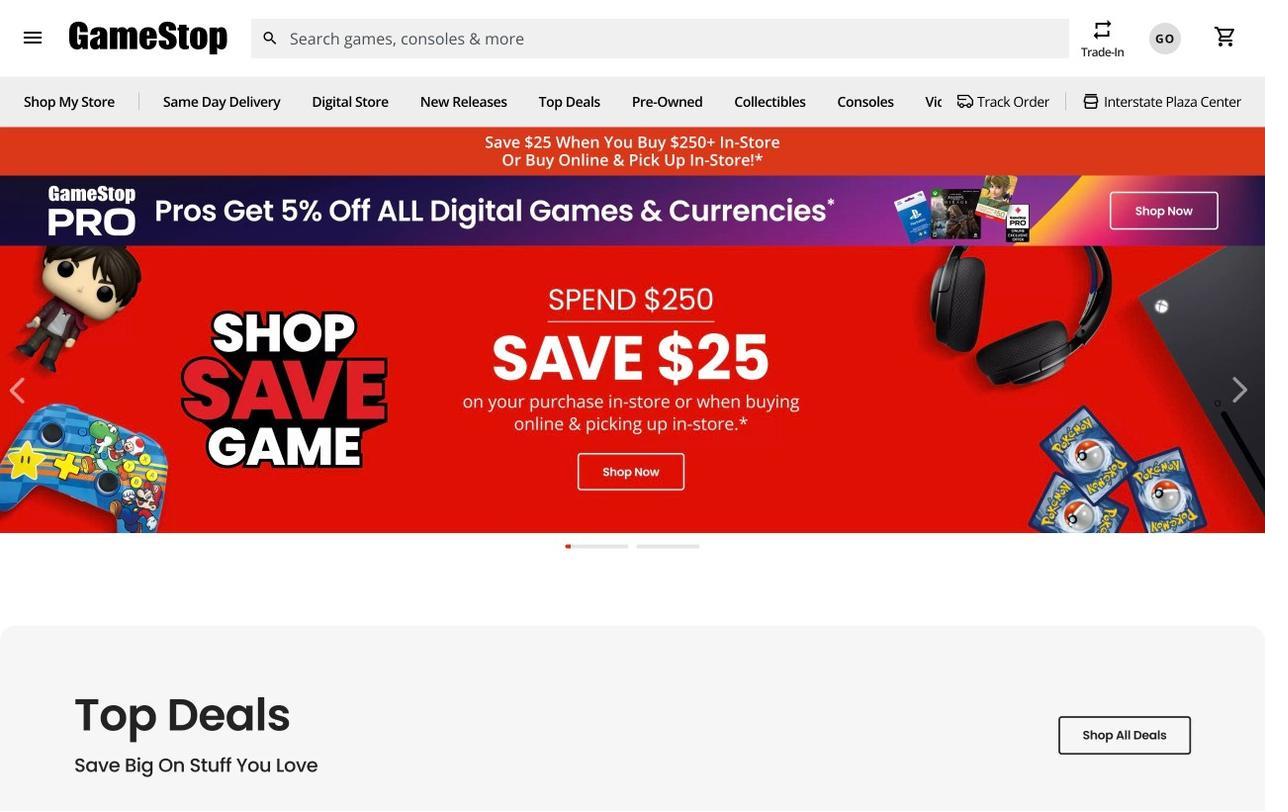 Task type: vqa. For each thing, say whether or not it's contained in the screenshot.
search field
yes



Task type: describe. For each thing, give the bounding box(es) containing it.
Search games, consoles & more search field
[[290, 19, 1034, 58]]

pro 5% digital image
[[0, 176, 1265, 246]]



Task type: locate. For each thing, give the bounding box(es) containing it.
tab list
[[556, 537, 710, 564]]

save $25 when you buy $250+ in-store image
[[0, 246, 1265, 533]]

None search field
[[250, 19, 1070, 58]]

gamestop image
[[69, 19, 228, 57]]



